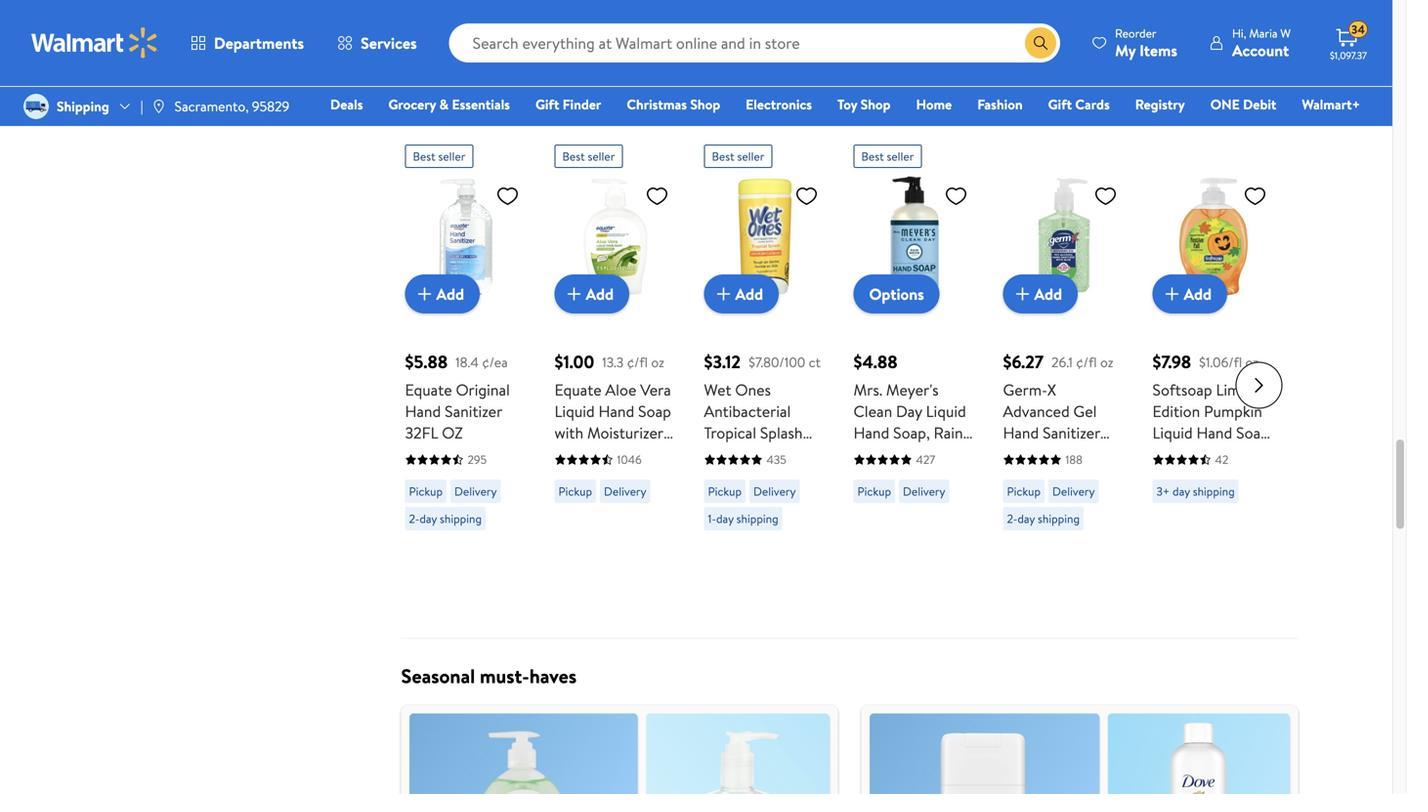 Task type: vqa. For each thing, say whether or not it's contained in the screenshot.
OUTDOORS within Shop All Sports & Outdoors
no



Task type: describe. For each thing, give the bounding box(es) containing it.
hand inside $7.98 $1.06/fl oz softsoap limited edition pumpkin liquid hand soap, 7.5 oz
[[1197, 422, 1233, 444]]

hand inside $6.27 26.1 ¢/fl oz germ-x advanced gel hand sanitizer with aloe with pump, aloe scent, 24 fl oz
[[1003, 422, 1039, 444]]

4 pickup from the left
[[858, 483, 892, 500]]

2 list item from the left
[[850, 706, 1310, 795]]

24
[[1050, 487, 1067, 508]]

product group containing $1.00
[[555, 137, 677, 631]]

2 horizontal spatial with
[[1071, 444, 1100, 465]]

shop for toy shop
[[861, 95, 891, 114]]

walmart+ link
[[1294, 94, 1370, 115]]

bottle
[[903, 465, 945, 487]]

wipes
[[704, 465, 745, 487]]

1-
[[708, 511, 717, 527]]

pickup for $1.00
[[559, 483, 592, 500]]

shipping down 24
[[1038, 511, 1080, 527]]

hand inside '$3.12 $7.80/100 ct wet ones antibacterial tropical splash scent hand wipes 40 ct canister, hypoallergenic, kills germs, leaves hands feeling clean'
[[747, 444, 783, 465]]

oz left 1046
[[589, 444, 604, 465]]

$3.12
[[704, 350, 741, 374]]

95829
[[252, 97, 290, 116]]

gel
[[1074, 401, 1097, 422]]

aloe up 24
[[1036, 444, 1067, 465]]

Search search field
[[449, 23, 1061, 63]]

ct
[[771, 465, 788, 487]]

product group containing $5.88
[[405, 137, 527, 631]]

reorder my items
[[1115, 25, 1178, 61]]

soap
[[638, 401, 671, 422]]

5 add button from the left
[[1153, 275, 1228, 314]]

sacramento,
[[175, 97, 249, 116]]

$5.88
[[405, 350, 448, 374]]

registry link
[[1127, 94, 1194, 115]]

¢/fl for $1.00
[[627, 353, 648, 372]]

water
[[854, 444, 894, 465]]

$6.27 26.1 ¢/fl oz germ-x advanced gel hand sanitizer with aloe with pump, aloe scent, 24 fl oz
[[1003, 350, 1114, 508]]

search icon image
[[1033, 35, 1049, 51]]

5 pickup from the left
[[1007, 483, 1041, 500]]

day right 3+
[[1173, 483, 1190, 500]]

2 2-day shipping from the left
[[1007, 511, 1080, 527]]

new arrivals
[[463, 54, 546, 75]]

¢/ea
[[482, 353, 508, 372]]

seller for $1.00
[[588, 148, 615, 165]]

registry
[[1136, 95, 1186, 114]]

shop for christmas shop
[[691, 95, 721, 114]]

&
[[440, 95, 449, 114]]

scent, inside $6.27 26.1 ¢/fl oz germ-x advanced gel hand sanitizer with aloe with pump, aloe scent, 24 fl oz
[[1003, 487, 1046, 508]]

$7.98
[[1153, 350, 1192, 374]]

new
[[463, 54, 494, 75]]

wet ones antibacterial tropical splash scent hand wipes 40 ct canister, hypoallergenic, kills germs, leaves hands feeling clean image
[[704, 176, 827, 298]]

toy shop link
[[829, 94, 900, 115]]

product group containing $4.88
[[854, 137, 976, 631]]

flu
[[511, 99, 534, 127]]

aloe right the pump,
[[1050, 465, 1081, 487]]

best for $5.88
[[413, 148, 436, 165]]

$1.00 13.3 ¢/fl oz equate aloe vera liquid hand soap with moisturizers, 7.5 fl oz
[[555, 350, 674, 465]]

shop all link
[[1253, 106, 1299, 125]]

deals link
[[322, 94, 372, 115]]

essentials
[[452, 95, 510, 114]]

product group containing $3.12
[[704, 137, 827, 631]]

liquid for $1.00
[[555, 401, 595, 422]]

departments
[[214, 32, 304, 54]]

Walmart Site-Wide search field
[[449, 23, 1061, 63]]

gift for gift cards
[[1049, 95, 1072, 114]]

oz up '3+ day shipping'
[[1175, 444, 1190, 465]]

debit
[[1244, 95, 1277, 114]]

3+
[[1157, 483, 1170, 500]]

gift cards
[[1049, 95, 1110, 114]]

maria
[[1250, 25, 1278, 42]]

new arrivals link
[[401, 0, 608, 76]]

best seller for $3.12
[[712, 148, 765, 165]]

one debit
[[1211, 95, 1277, 114]]

product group containing $7.98
[[1153, 137, 1275, 631]]

add to cart image for $1.00
[[563, 283, 586, 306]]

top-
[[932, 54, 962, 75]]

scent
[[704, 444, 743, 465]]

add to favorites list, softsoap limited edition pumpkin liquid hand soap, 7.5 oz image
[[1244, 184, 1267, 208]]

best for $1.00
[[563, 148, 585, 165]]

$1.06/fl
[[1200, 353, 1243, 372]]

gift finder link
[[527, 94, 610, 115]]

sanitizer inside the $5.88 18.4 ¢/ea equate original hand sanitizer 32fl oz
[[445, 401, 502, 422]]

original
[[456, 379, 510, 401]]

antibacterial
[[704, 401, 791, 422]]

seller for $3.12
[[738, 148, 765, 165]]

christmas
[[627, 95, 687, 114]]

mrs.
[[854, 379, 883, 401]]

4 delivery from the left
[[903, 483, 946, 500]]

$4.88 mrs. meyer's clean day liquid hand soap, rain water scent, 12.5 ounce bottle
[[854, 350, 969, 487]]

gift for gift finder
[[536, 95, 560, 114]]

shipping
[[57, 97, 109, 116]]

$5.88 18.4 ¢/ea equate original hand sanitizer 32fl oz
[[405, 350, 510, 444]]

12.5
[[944, 444, 969, 465]]

vera
[[640, 379, 671, 401]]

best seller for $5.88
[[413, 148, 466, 165]]

sanitizer inside $6.27 26.1 ¢/fl oz germ-x advanced gel hand sanitizer with aloe with pump, aloe scent, 24 fl oz
[[1043, 422, 1101, 444]]

rain
[[934, 422, 963, 444]]

oz
[[442, 422, 463, 444]]

mrs. meyer's clean day liquid hand soap, rain water scent, 12.5 ounce bottle image
[[854, 176, 976, 298]]

5 add from the left
[[1184, 283, 1212, 305]]

42
[[1216, 452, 1229, 468]]

must-
[[480, 663, 530, 690]]

fashion link
[[969, 94, 1032, 115]]

1 2-day shipping from the left
[[409, 511, 482, 527]]

liquid inside $4.88 mrs. meyer's clean day liquid hand soap, rain water scent, 12.5 ounce bottle
[[926, 401, 967, 422]]

13.3
[[602, 353, 624, 372]]

delivery for $1.00
[[604, 483, 647, 500]]

splash
[[760, 422, 803, 444]]

advanced
[[1003, 401, 1070, 422]]

add to cart image for germ-x advanced gel hand sanitizer with aloe with pump, aloe scent, 24 fl oz image at the top of the page
[[1011, 283, 1035, 306]]

pump,
[[1003, 465, 1046, 487]]

7.5 inside $7.98 $1.06/fl oz softsoap limited edition pumpkin liquid hand soap, 7.5 oz
[[1153, 444, 1171, 465]]

scent, inside $4.88 mrs. meyer's clean day liquid hand soap, rain water scent, 12.5 ounce bottle
[[898, 444, 941, 465]]

32fl
[[405, 422, 438, 444]]

 image for shipping
[[23, 94, 49, 119]]

day down "32fl"
[[420, 511, 437, 527]]

softsoap limited edition pumpkin liquid hand soap, 7.5 oz image
[[1153, 176, 1275, 298]]

4 best seller from the left
[[862, 148, 914, 165]]

7.5 inside $1.00 13.3 ¢/fl oz equate aloe vera liquid hand soap with moisturizers, 7.5 fl oz
[[555, 444, 573, 465]]

best seller for $1.00
[[563, 148, 615, 165]]

wet
[[704, 379, 732, 401]]

add for $5.88
[[436, 283, 464, 305]]

all
[[1286, 106, 1299, 125]]

40
[[749, 465, 768, 487]]

walmart+
[[1302, 95, 1361, 114]]

with for $6.27
[[1003, 444, 1032, 465]]

hand inside $4.88 mrs. meyer's clean day liquid hand soap, rain water scent, 12.5 ounce bottle
[[854, 422, 890, 444]]

$6.27
[[1003, 350, 1044, 374]]

ct
[[809, 353, 821, 372]]

3 add to cart image from the left
[[1161, 283, 1184, 306]]

2 2- from the left
[[1007, 511, 1018, 527]]

germs,
[[735, 530, 784, 551]]

account
[[1233, 40, 1290, 61]]

softsoap
[[1153, 379, 1213, 401]]

shop all
[[1253, 106, 1299, 125]]

equate aloe vera liquid hand soap with moisturizers, 7.5 fl oz image
[[555, 176, 677, 298]]

hi, maria w account
[[1233, 25, 1291, 61]]

5 delivery from the left
[[1053, 483, 1095, 500]]

$1.00
[[555, 350, 595, 374]]

clean inside $4.88 mrs. meyer's clean day liquid hand soap, rain water scent, 12.5 ounce bottle
[[854, 401, 893, 422]]

427
[[916, 452, 936, 468]]

4 add from the left
[[1035, 283, 1063, 305]]

kills
[[704, 530, 731, 551]]

christmas shop
[[627, 95, 721, 114]]

seasonal
[[401, 663, 475, 690]]

clean inside '$3.12 $7.80/100 ct wet ones antibacterial tropical splash scent hand wipes 40 ct canister, hypoallergenic, kills germs, leaves hands feeling clean'
[[757, 573, 796, 594]]



Task type: locate. For each thing, give the bounding box(es) containing it.
product group
[[405, 137, 527, 631], [555, 137, 677, 631], [704, 137, 827, 631], [854, 137, 976, 631], [1003, 137, 1126, 631], [1153, 137, 1275, 631]]

188
[[1066, 452, 1083, 468]]

1 horizontal spatial 7.5
[[1153, 444, 1171, 465]]

fashion
[[978, 95, 1023, 114]]

liquid down softsoap
[[1153, 422, 1193, 444]]

2 best seller from the left
[[563, 148, 615, 165]]

soap, up 427
[[894, 422, 930, 444]]

tropical
[[704, 422, 757, 444]]

add to favorites list, equate aloe vera liquid hand soap with moisturizers, 7.5 fl oz image
[[646, 184, 669, 208]]

seller for $5.88
[[438, 148, 466, 165]]

best down season
[[563, 148, 585, 165]]

|
[[141, 97, 143, 116]]

$1,097.37
[[1330, 49, 1368, 62]]

2 add to cart image from the left
[[1011, 283, 1035, 306]]

sellers
[[730, 54, 773, 75]]

next slide for product carousel list image
[[1236, 362, 1283, 409]]

product group containing $6.27
[[1003, 137, 1126, 631]]

shop right christmas
[[691, 95, 721, 114]]

1 horizontal spatial ¢/fl
[[1077, 353, 1097, 372]]

sanitizer up 295 on the left of page
[[445, 401, 502, 422]]

clean
[[854, 401, 893, 422], [757, 573, 796, 594]]

stock
[[401, 99, 450, 127]]

1 horizontal spatial equate
[[555, 379, 602, 401]]

¢/fl inside $1.00 13.3 ¢/fl oz equate aloe vera liquid hand soap with moisturizers, 7.5 fl oz
[[627, 353, 648, 372]]

fl right 24
[[1071, 487, 1080, 508]]

pumpkin
[[1204, 401, 1263, 422]]

aloe
[[606, 379, 637, 401], [1036, 444, 1067, 465], [1050, 465, 1081, 487]]

aloe down 13.3 at left
[[606, 379, 637, 401]]

2 add to cart image from the left
[[563, 283, 586, 306]]

2 soap, from the left
[[1237, 422, 1273, 444]]

6 product group from the left
[[1153, 137, 1275, 631]]

0 horizontal spatial equate
[[405, 379, 452, 401]]

gift
[[536, 95, 560, 114], [1049, 95, 1072, 114]]

add to cart image up "$7.98"
[[1161, 283, 1184, 306]]

1 best seller from the left
[[413, 148, 466, 165]]

canister,
[[704, 487, 764, 508]]

2 list from the top
[[390, 706, 1310, 795]]

delivery down 188
[[1053, 483, 1095, 500]]

3 add button from the left
[[704, 275, 779, 314]]

0 horizontal spatial 2-day shipping
[[409, 511, 482, 527]]

¢/fl inside $6.27 26.1 ¢/fl oz germ-x advanced gel hand sanitizer with aloe with pump, aloe scent, 24 fl oz
[[1077, 353, 1097, 372]]

haves
[[530, 663, 577, 690]]

3 product group from the left
[[704, 137, 827, 631]]

0 vertical spatial fl
[[576, 444, 586, 465]]

list containing new arrivals
[[390, 0, 1310, 76]]

shipping
[[1193, 483, 1235, 500], [440, 511, 482, 527], [737, 511, 779, 527], [1038, 511, 1080, 527]]

1 list from the top
[[390, 0, 1310, 76]]

2 equate from the left
[[555, 379, 602, 401]]

best down the "toy shop" link
[[862, 148, 884, 165]]

liquid for $7.98
[[1153, 422, 1193, 444]]

2 product group from the left
[[555, 137, 677, 631]]

1-day shipping
[[708, 511, 779, 527]]

walmart image
[[31, 27, 158, 59]]

seller down home link at top
[[887, 148, 914, 165]]

liquid inside $7.98 $1.06/fl oz softsoap limited edition pumpkin liquid hand soap, 7.5 oz
[[1153, 422, 1193, 444]]

shipping down 295 on the left of page
[[440, 511, 482, 527]]

seasonal must-haves
[[401, 663, 577, 690]]

1 horizontal spatial with
[[1003, 444, 1032, 465]]

add button up "$7.98"
[[1153, 275, 1228, 314]]

clean left day at the right bottom of the page
[[854, 401, 893, 422]]

pickup down "32fl"
[[409, 483, 443, 500]]

2 seller from the left
[[588, 148, 615, 165]]

add up $1.06/fl
[[1184, 283, 1212, 305]]

clean down the germs,
[[757, 573, 796, 594]]

services button
[[321, 20, 434, 66]]

1 horizontal spatial fl
[[1071, 487, 1080, 508]]

with down gel
[[1071, 444, 1100, 465]]

season
[[538, 99, 595, 127]]

5 product group from the left
[[1003, 137, 1126, 631]]

deals
[[330, 95, 363, 114]]

best left sellers
[[697, 54, 727, 75]]

1046
[[617, 452, 642, 468]]

1 horizontal spatial sanitizer
[[1043, 422, 1101, 444]]

2 gift from the left
[[1049, 95, 1072, 114]]

delivery down 435 at the bottom right of the page
[[754, 483, 796, 500]]

seller down the up
[[438, 148, 466, 165]]

add to favorites list, mrs. meyer's clean day liquid hand soap, rain water scent, 12.5 ounce bottle image
[[945, 184, 968, 208]]

electronics
[[746, 95, 812, 114]]

best seller down the "toy shop" link
[[862, 148, 914, 165]]

scent, left 24
[[1003, 487, 1046, 508]]

1 pickup from the left
[[409, 483, 443, 500]]

best down stock
[[413, 148, 436, 165]]

add for $1.00
[[586, 283, 614, 305]]

2-
[[409, 511, 420, 527], [1007, 511, 1018, 527]]

germ-
[[1003, 379, 1048, 401]]

1 horizontal spatial  image
[[151, 99, 167, 114]]

2 add from the left
[[586, 283, 614, 305]]

2 7.5 from the left
[[1153, 444, 1171, 465]]

edition
[[1153, 401, 1201, 422]]

shipping up the germs,
[[737, 511, 779, 527]]

hypoallergenic,
[[704, 508, 810, 530]]

soap, inside $7.98 $1.06/fl oz softsoap limited edition pumpkin liquid hand soap, 7.5 oz
[[1237, 422, 1273, 444]]

equate down $5.88
[[405, 379, 452, 401]]

1 seller from the left
[[438, 148, 466, 165]]

fl inside $6.27 26.1 ¢/fl oz germ-x advanced gel hand sanitizer with aloe with pump, aloe scent, 24 fl oz
[[1071, 487, 1080, 508]]

gift finder
[[536, 95, 602, 114]]

add to favorites list, wet ones antibacterial tropical splash scent hand wipes 40 ct canister, hypoallergenic, kills germs, leaves hands feeling clean image
[[795, 184, 819, 208]]

0 horizontal spatial shop
[[691, 95, 721, 114]]

1 vertical spatial fl
[[1071, 487, 1080, 508]]

best inside list
[[697, 54, 727, 75]]

1 2- from the left
[[409, 511, 420, 527]]

2 horizontal spatial shop
[[1253, 106, 1282, 125]]

hand inside $1.00 13.3 ¢/fl oz equate aloe vera liquid hand soap with moisturizers, 7.5 fl oz
[[599, 401, 635, 422]]

$4.88
[[854, 350, 898, 374]]

0 horizontal spatial soap,
[[894, 422, 930, 444]]

oz up limited
[[1246, 353, 1259, 372]]

shop right the 'toy'
[[861, 95, 891, 114]]

1 horizontal spatial liquid
[[926, 401, 967, 422]]

equate inside $1.00 13.3 ¢/fl oz equate aloe vera liquid hand soap with moisturizers, 7.5 fl oz
[[555, 379, 602, 401]]

0 horizontal spatial add to cart image
[[413, 283, 436, 306]]

add for $3.12
[[736, 283, 764, 305]]

1 horizontal spatial scent,
[[1003, 487, 1046, 508]]

sanitizer up 188
[[1043, 422, 1101, 444]]

¢/fl right '26.1'
[[1077, 353, 1097, 372]]

best sellers
[[697, 54, 773, 75]]

finder
[[563, 95, 602, 114]]

2 add button from the left
[[555, 275, 630, 314]]

liquid inside $1.00 13.3 ¢/fl oz equate aloe vera liquid hand soap with moisturizers, 7.5 fl oz
[[555, 401, 595, 422]]

2 pickup from the left
[[559, 483, 592, 500]]

pickup for $3.12
[[708, 483, 742, 500]]

delivery for $5.88
[[455, 483, 497, 500]]

3 best seller from the left
[[712, 148, 765, 165]]

¢/fl right 13.3 at left
[[627, 353, 648, 372]]

fl
[[576, 444, 586, 465], [1071, 487, 1080, 508]]

0 vertical spatial list
[[390, 0, 1310, 76]]

add button up $5.88
[[405, 275, 480, 314]]

gift left cards
[[1049, 95, 1072, 114]]

liquid
[[555, 401, 595, 422], [926, 401, 967, 422], [1153, 422, 1193, 444]]

¢/fl for $6.27
[[1077, 353, 1097, 372]]

1 horizontal spatial 2-
[[1007, 511, 1018, 527]]

seller down electronics link
[[738, 148, 765, 165]]

34
[[1352, 21, 1366, 38]]

0 horizontal spatial ¢/fl
[[627, 353, 648, 372]]

oz right '26.1'
[[1101, 353, 1114, 372]]

0 horizontal spatial liquid
[[555, 401, 595, 422]]

grocery & essentials
[[389, 95, 510, 114]]

hand inside the $5.88 18.4 ¢/ea equate original hand sanitizer 32fl oz
[[405, 401, 441, 422]]

4 product group from the left
[[854, 137, 976, 631]]

equate inside the $5.88 18.4 ¢/ea equate original hand sanitizer 32fl oz
[[405, 379, 452, 401]]

1 horizontal spatial soap,
[[1237, 422, 1273, 444]]

add button up $3.12 at the right top of page
[[704, 275, 779, 314]]

add to cart image
[[712, 283, 736, 306], [1011, 283, 1035, 306]]

3 delivery from the left
[[754, 483, 796, 500]]

0 horizontal spatial  image
[[23, 94, 49, 119]]

soap, down limited
[[1237, 422, 1273, 444]]

hand
[[405, 401, 441, 422], [599, 401, 635, 422], [854, 422, 890, 444], [1003, 422, 1039, 444], [1197, 422, 1233, 444], [747, 444, 783, 465]]

delivery down 427
[[903, 483, 946, 500]]

add up the 18.4
[[436, 283, 464, 305]]

2-day shipping down 24
[[1007, 511, 1080, 527]]

1 horizontal spatial shop
[[861, 95, 891, 114]]

sanitizer
[[445, 401, 502, 422], [1043, 422, 1101, 444]]

gift inside gift cards link
[[1049, 95, 1072, 114]]

1 add to cart image from the left
[[413, 283, 436, 306]]

4 add button from the left
[[1003, 275, 1078, 314]]

germ-x advanced gel hand sanitizer with aloe with pump, aloe scent, 24 fl oz image
[[1003, 176, 1126, 298]]

3 add from the left
[[736, 283, 764, 305]]

0 horizontal spatial gift
[[536, 95, 560, 114]]

gift inside "gift finder" link
[[536, 95, 560, 114]]

2 horizontal spatial add to cart image
[[1161, 283, 1184, 306]]

1 gift from the left
[[536, 95, 560, 114]]

0 horizontal spatial 7.5
[[555, 444, 573, 465]]

add up 13.3 at left
[[586, 283, 614, 305]]

0 horizontal spatial fl
[[576, 444, 586, 465]]

one debit link
[[1202, 94, 1286, 115]]

day
[[896, 401, 923, 422]]

1 horizontal spatial add to cart image
[[563, 283, 586, 306]]

1 add to cart image from the left
[[712, 283, 736, 306]]

0 vertical spatial clean
[[854, 401, 893, 422]]

1 7.5 from the left
[[555, 444, 573, 465]]

add to cart image
[[413, 283, 436, 306], [563, 283, 586, 306], [1161, 283, 1184, 306]]

delivery down 1046
[[604, 483, 647, 500]]

1 ¢/fl from the left
[[627, 353, 648, 372]]

soap, inside $4.88 mrs. meyer's clean day liquid hand soap, rain water scent, 12.5 ounce bottle
[[894, 422, 930, 444]]

7.5 left 1046
[[555, 444, 573, 465]]

day up kills at right
[[717, 511, 734, 527]]

add to favorites list, equate original hand sanitizer 32fl oz image
[[496, 184, 520, 208]]

add to cart image up $6.27
[[1011, 283, 1035, 306]]

add button for $1.00
[[555, 275, 630, 314]]

add button up $1.00
[[555, 275, 630, 314]]

best down christmas shop link
[[712, 148, 735, 165]]

1 horizontal spatial add to cart image
[[1011, 283, 1035, 306]]

0 horizontal spatial add to cart image
[[712, 283, 736, 306]]

add to cart image up $1.00
[[563, 283, 586, 306]]

for
[[480, 99, 506, 127]]

0 horizontal spatial scent,
[[898, 444, 941, 465]]

add up '26.1'
[[1035, 283, 1063, 305]]

seller down finder
[[588, 148, 615, 165]]

delivery for $3.12
[[754, 483, 796, 500]]

0 horizontal spatial sanitizer
[[445, 401, 502, 422]]

top-rated
[[932, 54, 998, 75]]

aloe inside $1.00 13.3 ¢/fl oz equate aloe vera liquid hand soap with moisturizers, 7.5 fl oz
[[606, 379, 637, 401]]

pickup for $5.88
[[409, 483, 443, 500]]

fl left 1046
[[576, 444, 586, 465]]

pickup up 1-
[[708, 483, 742, 500]]

with left "moisturizers,"
[[555, 422, 584, 444]]

3 pickup from the left
[[708, 483, 742, 500]]

4 seller from the left
[[887, 148, 914, 165]]

delivery down 295 on the left of page
[[455, 483, 497, 500]]

add
[[436, 283, 464, 305], [586, 283, 614, 305], [736, 283, 764, 305], [1035, 283, 1063, 305], [1184, 283, 1212, 305]]

leaves
[[704, 551, 749, 573]]

1 horizontal spatial gift
[[1049, 95, 1072, 114]]

meyer's
[[887, 379, 939, 401]]

1 vertical spatial clean
[[757, 573, 796, 594]]

1 add button from the left
[[405, 275, 480, 314]]

add to favorites list, germ-x advanced gel hand sanitizer with aloe with pump, aloe scent, 24 fl oz image
[[1094, 184, 1118, 208]]

services
[[361, 32, 417, 54]]

pickup
[[409, 483, 443, 500], [559, 483, 592, 500], [708, 483, 742, 500], [858, 483, 892, 500], [1007, 483, 1041, 500]]

rated
[[962, 54, 998, 75]]

oz up the vera
[[651, 353, 665, 372]]

best for $3.12
[[712, 148, 735, 165]]

2- down "32fl"
[[409, 511, 420, 527]]

equate down $1.00
[[555, 379, 602, 401]]

1 vertical spatial scent,
[[1003, 487, 1046, 508]]

top-rated link
[[862, 0, 1068, 76]]

 image
[[23, 94, 49, 119], [151, 99, 167, 114]]

pickup left 24
[[1007, 483, 1041, 500]]

1 soap, from the left
[[894, 422, 930, 444]]

3 seller from the left
[[738, 148, 765, 165]]

options link
[[854, 275, 940, 314]]

with for $1.00
[[555, 422, 584, 444]]

best seller down season
[[563, 148, 615, 165]]

26.1
[[1052, 353, 1073, 372]]

reorder
[[1115, 25, 1157, 42]]

list item
[[390, 706, 850, 795], [850, 706, 1310, 795]]

add to cart image for 'wet ones antibacterial tropical splash scent hand wipes 40 ct canister, hypoallergenic, kills germs, leaves hands feeling clean' image
[[712, 283, 736, 306]]

1 horizontal spatial clean
[[854, 401, 893, 422]]

delivery
[[455, 483, 497, 500], [604, 483, 647, 500], [754, 483, 796, 500], [903, 483, 946, 500], [1053, 483, 1095, 500]]

best seller down electronics link
[[712, 148, 765, 165]]

2- down the pump,
[[1007, 511, 1018, 527]]

pickup down the water
[[858, 483, 892, 500]]

add button for $5.88
[[405, 275, 480, 314]]

liquid right day at the right bottom of the page
[[926, 401, 967, 422]]

7.5 up 3+
[[1153, 444, 1171, 465]]

add button for $3.12
[[704, 275, 779, 314]]

1 horizontal spatial 2-day shipping
[[1007, 511, 1080, 527]]

oz right 24
[[1084, 487, 1099, 508]]

 image left shipping
[[23, 94, 49, 119]]

add to cart image up $3.12 at the right top of page
[[712, 283, 736, 306]]

liquid down $1.00
[[555, 401, 595, 422]]

gift right the flu
[[536, 95, 560, 114]]

shop left all
[[1253, 106, 1282, 125]]

1 list item from the left
[[390, 706, 850, 795]]

2-day shipping down 295 on the left of page
[[409, 511, 482, 527]]

295
[[468, 452, 487, 468]]

gift cards link
[[1040, 94, 1119, 115]]

2 delivery from the left
[[604, 483, 647, 500]]

7.5
[[555, 444, 573, 465], [1153, 444, 1171, 465]]

cards
[[1076, 95, 1110, 114]]

 image for sacramento, 95829
[[151, 99, 167, 114]]

equate original hand sanitizer 32fl oz image
[[405, 176, 527, 298]]

electronics link
[[737, 94, 821, 115]]

with inside $1.00 13.3 ¢/fl oz equate aloe vera liquid hand soap with moisturizers, 7.5 fl oz
[[555, 422, 584, 444]]

equate
[[405, 379, 452, 401], [555, 379, 602, 401]]

2 ¢/fl from the left
[[1077, 353, 1097, 372]]

ones
[[736, 379, 771, 401]]

$7.98 $1.06/fl oz softsoap limited edition pumpkin liquid hand soap, 7.5 oz
[[1153, 350, 1273, 465]]

ounce
[[854, 465, 899, 487]]

1 product group from the left
[[405, 137, 527, 631]]

day down the pump,
[[1018, 511, 1035, 527]]

1 delivery from the left
[[455, 483, 497, 500]]

pickup down "moisturizers,"
[[559, 483, 592, 500]]

day
[[1173, 483, 1190, 500], [420, 511, 437, 527], [717, 511, 734, 527], [1018, 511, 1035, 527]]

2 horizontal spatial liquid
[[1153, 422, 1193, 444]]

feeling
[[704, 573, 753, 594]]

home link
[[908, 94, 961, 115]]

best sellers link
[[631, 0, 838, 76]]

best
[[697, 54, 727, 75], [413, 148, 436, 165], [563, 148, 585, 165], [712, 148, 735, 165], [862, 148, 884, 165]]

 image right |
[[151, 99, 167, 114]]

1 vertical spatial list
[[390, 706, 1310, 795]]

0 horizontal spatial clean
[[757, 573, 796, 594]]

add to cart image up $5.88
[[413, 283, 436, 306]]

0 vertical spatial scent,
[[898, 444, 941, 465]]

best seller down stock
[[413, 148, 466, 165]]

fl inside $1.00 13.3 ¢/fl oz equate aloe vera liquid hand soap with moisturizers, 7.5 fl oz
[[576, 444, 586, 465]]

x
[[1048, 379, 1057, 401]]

up
[[454, 99, 476, 127]]

with down advanced
[[1003, 444, 1032, 465]]

add button up $6.27
[[1003, 275, 1078, 314]]

add to cart image for $5.88
[[413, 283, 436, 306]]

0 horizontal spatial 2-
[[409, 511, 420, 527]]

stock up for flu season
[[401, 99, 595, 127]]

1 add from the left
[[436, 283, 464, 305]]

list
[[390, 0, 1310, 76], [390, 706, 1310, 795]]

0 horizontal spatial with
[[555, 422, 584, 444]]

shipping down 42
[[1193, 483, 1235, 500]]

home
[[916, 95, 952, 114]]

add button
[[405, 275, 480, 314], [555, 275, 630, 314], [704, 275, 779, 314], [1003, 275, 1078, 314], [1153, 275, 1228, 314]]

w
[[1281, 25, 1291, 42]]

add up $3.12 at the right top of page
[[736, 283, 764, 305]]

scent, left 12.5
[[898, 444, 941, 465]]

1 equate from the left
[[405, 379, 452, 401]]



